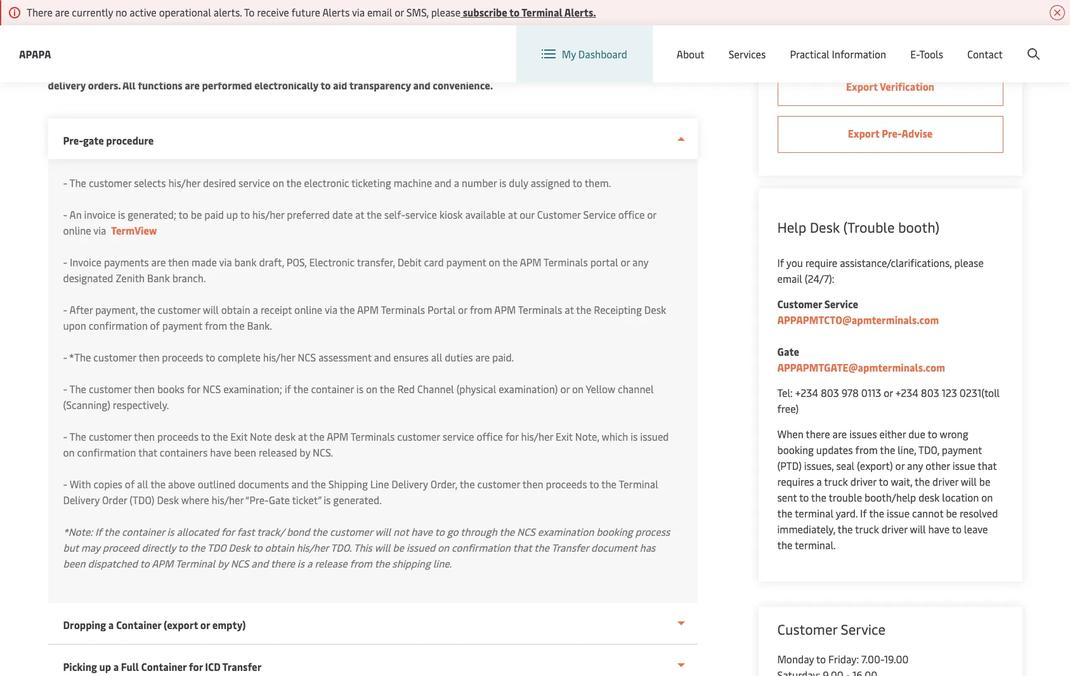 Task type: locate. For each thing, give the bounding box(es) containing it.
1 horizontal spatial issue
[[953, 459, 976, 473]]

email down you
[[778, 272, 803, 286]]

sms,
[[407, 5, 429, 19]]

- the customer then books for ncs examination; if the container is on the red channel (physical examination) or on yellow channel (scanning) respectively.
[[63, 382, 654, 412]]

gate inside - with copies of all the above outlined documents and the shipping line delivery order, the customer then proceeds to the terminal delivery order (tdo) desk where his/her "pre-gate ticket" is generated.
[[269, 493, 290, 507]]

customer inside - the customer then books for ncs examination; if the container is on the red channel (physical examination) or on yellow channel (scanning) respectively.
[[89, 382, 132, 396]]

pre- down delivery
[[63, 133, 83, 147]]

if inside 'if you require assistance/clarifications, please email (24/7):'
[[778, 256, 785, 270]]

there
[[27, 5, 53, 19]]

up
[[226, 208, 238, 221], [99, 660, 111, 674]]

or inside tel: +234 803 978 0113 or +234 803 123 0231(toll free)
[[884, 386, 893, 400]]

if inside the when there are issues either due to wrong booking updates from the line, tdo, payment (ptd) issues, seal (export) or any other issue that requires a truck driver to wait, the driver will be sent to the trouble booth/help desk location on the terminal yard. if the issue cannot be resolved immediately, the truck driver will have to leave the terminal.
[[861, 506, 867, 520]]

a left the 'release'
[[307, 557, 312, 571]]

the up an
[[70, 176, 86, 190]]

0 horizontal spatial terminal
[[176, 557, 215, 571]]

issued
[[641, 430, 669, 444], [407, 541, 435, 555]]

payment inside the when there are issues either due to wrong booking updates from the line, tdo, payment (ptd) issues, seal (export) or any other issue that requires a truck driver to wait, the driver will be sent to the trouble booth/help desk location on the terminal yard. if the issue cannot be resolved immediately, the truck driver will have to leave the terminal.
[[942, 443, 982, 457]]

via inside the - invoice payments are then made via bank draft, pos, electronic transfer, debit card payment on the apm terminals portal or any designated zenith bank branch.
[[219, 255, 232, 269]]

with
[[70, 477, 91, 491]]

receive
[[257, 5, 289, 19]]

export down information
[[847, 79, 878, 93]]

then for complete
[[139, 350, 160, 364]]

via down invoice
[[93, 223, 106, 237]]

export for export verification
[[847, 79, 878, 93]]

0 vertical spatial there
[[806, 427, 831, 441]]

export
[[847, 79, 878, 93], [848, 126, 880, 140]]

the up examinations
[[493, 46, 509, 60]]

on inside the - invoice payments are then made via bank draft, pos, electronic transfer, debit card payment on the apm terminals portal or any designated zenith bank branch.
[[489, 255, 501, 269]]

been inside - the customer then proceeds to the exit note desk at the apm terminals customer service office for his/her exit note, which is issued on confirmation that containers have been released by ncs.
[[234, 446, 256, 459]]

proceeds for complete
[[162, 350, 203, 364]]

1 vertical spatial export
[[848, 126, 880, 140]]

terminal.
[[795, 538, 836, 552]]

generated.
[[333, 493, 382, 507]]

of inside - after payment, the customer will obtain a receipt online via the apm terminals portal or from apm terminals at the receipting desk upon confirmation of payment from the bank.
[[150, 319, 160, 333]]

truck
[[825, 475, 848, 489], [856, 522, 880, 536]]

a
[[220, 62, 225, 76], [454, 176, 459, 190], [253, 303, 258, 317], [817, 475, 822, 489], [307, 557, 312, 571], [108, 618, 114, 632], [113, 660, 119, 674]]

for right books
[[187, 382, 200, 396]]

are inside the - invoice payments are then made via bank draft, pos, electronic transfer, debit card payment on the apm terminals portal or any designated zenith bank branch.
[[151, 255, 166, 269]]

2 horizontal spatial if
[[861, 506, 867, 520]]

process up electronically
[[267, 62, 302, 76]]

0 horizontal spatial online
[[63, 223, 91, 237]]

about
[[677, 47, 705, 61]]

shipping
[[329, 477, 368, 491]]

1 horizontal spatial delivery
[[392, 477, 428, 491]]

0 vertical spatial transfer
[[552, 541, 589, 555]]

apm up paid. on the left of the page
[[495, 303, 516, 317]]

(trouble
[[844, 218, 895, 237]]

to down directly
[[140, 557, 150, 571]]

exit
[[231, 430, 248, 444], [556, 430, 573, 444]]

payment for on
[[446, 255, 487, 269]]

1 horizontal spatial desk
[[919, 491, 940, 505]]

kiosk
[[440, 208, 463, 221]]

1 horizontal spatial process
[[636, 525, 670, 539]]

switch
[[714, 37, 744, 51]]

1 horizontal spatial any
[[908, 459, 924, 473]]

(tdo)
[[130, 493, 155, 507]]

via inside - an invoice is generated; to be paid up to his/her preferred date at the self-service kiosk available at our customer service office or online via
[[93, 223, 106, 237]]

of up (tdo)
[[125, 477, 135, 491]]

online down an
[[63, 223, 91, 237]]

0 horizontal spatial issued
[[407, 541, 435, 555]]

branch.
[[172, 271, 206, 285]]

on up "line."
[[438, 541, 449, 555]]

up inside - an invoice is generated; to be paid up to his/her preferred date at the self-service kiosk available at our customer service office or online via
[[226, 208, 238, 221]]

5 - from the top
[[63, 350, 67, 364]]

gate
[[83, 133, 104, 147]]

the inside the - invoice payments are then made via bank draft, pos, electronic transfer, debit card payment on the apm terminals portal or any designated zenith bank branch.
[[503, 255, 518, 269]]

(export)
[[857, 459, 893, 473]]

week
[[228, 62, 252, 76]]

1 vertical spatial issued
[[407, 541, 435, 555]]

duties
[[445, 350, 473, 364]]

0 vertical spatial delivery
[[392, 477, 428, 491]]

payment for (ptd)
[[942, 443, 982, 457]]

ticketing
[[352, 176, 391, 190]]

0 vertical spatial confirmation
[[89, 319, 148, 333]]

menu
[[858, 37, 884, 51]]

an
[[70, 208, 82, 221]]

then up respectively.
[[134, 382, 155, 396]]

then
[[168, 255, 189, 269], [139, 350, 160, 364], [134, 382, 155, 396], [134, 430, 155, 444], [523, 477, 544, 491]]

obtain
[[221, 303, 250, 317], [265, 541, 294, 555]]

container inside *note: if the container is allocated for fast track/ bond the customer will not have to go through the ncs examination booking process but may proceed directly to the tdo desk to obtain his/her tdo. this will be issued on confirmation that the transfer document has been dispatched to apm terminal by ncs and there is a release from the shipping line.
[[122, 525, 165, 539]]

payment inside the - invoice payments are then made via bank draft, pos, electronic transfer, debit card payment on the apm terminals portal or any designated zenith bank branch.
[[446, 255, 487, 269]]

0 vertical spatial issued
[[641, 430, 669, 444]]

7 - from the top
[[63, 430, 67, 444]]

then inside - the customer then books for ncs examination; if the container is on the red channel (physical examination) or on yellow channel (scanning) respectively.
[[134, 382, 155, 396]]

customer
[[89, 176, 132, 190], [158, 303, 201, 317], [94, 350, 136, 364], [89, 382, 132, 396], [89, 430, 132, 444], [397, 430, 440, 444], [478, 477, 520, 491], [330, 525, 373, 539]]

either
[[880, 427, 906, 441]]

switch location
[[714, 37, 785, 51]]

confirmation inside - after payment, the customer will obtain a receipt online via the apm terminals portal or from apm terminals at the receipting desk upon confirmation of payment from the bank.
[[89, 319, 148, 333]]

and inside *note: if the container is allocated for fast track/ bond the customer will not have to go through the ncs examination booking process but may proceed directly to the tdo desk to obtain his/her tdo. this will be issued on confirmation that the transfer document has been dispatched to apm terminal by ncs and there is a release from the shipping line.
[[252, 557, 269, 571]]

fast
[[237, 525, 255, 539]]

the up (scanning)
[[70, 382, 86, 396]]

have inside the when there are issues either due to wrong booking updates from the line, tdo, payment (ptd) issues, seal (export) or any other issue that requires a truck driver to wait, the driver will be sent to the trouble booth/help desk location on the terminal yard. if the issue cannot be resolved immediately, the truck driver will have to leave the terminal.
[[929, 522, 950, 536]]

close alert image
[[1050, 5, 1066, 20]]

0 horizontal spatial been
[[63, 557, 85, 571]]

6 - from the top
[[63, 382, 67, 396]]

1 vertical spatial email
[[778, 272, 803, 286]]

are down 7
[[185, 78, 200, 92]]

are up bank
[[151, 255, 166, 269]]

delivery down with
[[63, 493, 100, 507]]

2 horizontal spatial that
[[978, 459, 997, 473]]

up left full
[[99, 660, 111, 674]]

service down them.
[[584, 208, 616, 221]]

any inside the - invoice payments are then made via bank draft, pos, electronic transfer, debit card payment on the apm terminals portal or any designated zenith bank branch.
[[633, 255, 649, 269]]

0 vertical spatial been
[[234, 446, 256, 459]]

is up invoices/receipts,
[[337, 46, 344, 60]]

apm inside apm terminals apapa's ultra-modern customer service office is ocated on the terminal, next to the nigerian customs service (ncs) office, for ease of business. it is open 7 days a week to process invoices/receipts, scheduling for ncs examinations and generation of terminal delivery orders. all functions are performed electronically to aid transparency and convenience.
[[48, 46, 70, 60]]

1 vertical spatial confirmation
[[77, 446, 136, 459]]

is left duly
[[500, 176, 507, 190]]

zenith
[[116, 271, 145, 285]]

leave
[[965, 522, 988, 536]]

1 vertical spatial issue
[[887, 506, 910, 520]]

1 vertical spatial service
[[406, 208, 437, 221]]

are up 'updates'
[[833, 427, 847, 441]]

service up generation
[[595, 46, 629, 60]]

create
[[978, 37, 1007, 51]]

via left bank
[[219, 255, 232, 269]]

1 vertical spatial terminal
[[619, 477, 659, 491]]

confirmation
[[89, 319, 148, 333], [77, 446, 136, 459], [452, 541, 511, 555]]

2 horizontal spatial driver
[[933, 475, 959, 489]]

line.
[[433, 557, 452, 571]]

my dashboard
[[562, 47, 628, 61]]

pre- down export verification link
[[882, 126, 902, 140]]

0 horizontal spatial if
[[95, 525, 102, 539]]

but
[[63, 541, 79, 555]]

1 vertical spatial if
[[861, 506, 867, 520]]

1 horizontal spatial 803
[[921, 386, 940, 400]]

1 vertical spatial desk
[[919, 491, 940, 505]]

to down note, in the right bottom of the page
[[590, 477, 599, 491]]

1 horizontal spatial there
[[806, 427, 831, 441]]

payment down branch.
[[162, 319, 202, 333]]

then for the
[[134, 430, 155, 444]]

please inside 'if you require assistance/clarifications, please email (24/7):'
[[955, 256, 984, 270]]

ticket"
[[292, 493, 321, 507]]

*note:
[[63, 525, 93, 539]]

0 vertical spatial container
[[116, 618, 162, 632]]

payment right card
[[446, 255, 487, 269]]

is
[[337, 46, 344, 60], [154, 62, 161, 76], [500, 176, 507, 190], [118, 208, 125, 221], [357, 382, 364, 396], [631, 430, 638, 444], [324, 493, 331, 507], [167, 525, 174, 539], [298, 557, 305, 571]]

2 the from the top
[[70, 382, 86, 396]]

to right week
[[254, 62, 264, 76]]

1 vertical spatial the
[[70, 382, 86, 396]]

his/her down "examination)"
[[521, 430, 553, 444]]

at right note
[[298, 430, 307, 444]]

0 vertical spatial any
[[633, 255, 649, 269]]

desk
[[810, 218, 840, 237], [645, 303, 667, 317], [157, 493, 179, 507], [229, 541, 251, 555]]

proceeds inside - with copies of all the above outlined documents and the shipping line delivery order, the customer then proceeds to the terminal delivery order (tdo) desk where his/her "pre-gate ticket" is generated.
[[546, 477, 587, 491]]

the inside - the customer then books for ncs examination; if the container is on the red channel (physical examination) or on yellow channel (scanning) respectively.
[[70, 382, 86, 396]]

- for - after payment, the customer will obtain a receipt online via the apm terminals portal or from apm terminals at the receipting desk upon confirmation of payment from the bank.
[[63, 303, 67, 317]]

2 vertical spatial if
[[95, 525, 102, 539]]

0 horizontal spatial have
[[210, 446, 232, 459]]

3 the from the top
[[70, 430, 86, 444]]

apm up ncs.
[[327, 430, 349, 444]]

then down respectively.
[[134, 430, 155, 444]]

1 horizontal spatial terminal
[[795, 506, 834, 520]]

via right alerts
[[352, 5, 365, 19]]

them.
[[585, 176, 611, 190]]

please
[[431, 5, 461, 19], [955, 256, 984, 270]]

gate inside "gate appapmtgate@apmterminals.com"
[[778, 345, 800, 359]]

2 horizontal spatial payment
[[942, 443, 982, 457]]

apm inside *note: if the container is allocated for fast track/ bond the customer will not have to go through the ncs examination booking process but may proceed directly to the tdo desk to obtain his/her tdo. this will be issued on confirmation that the transfer document has been dispatched to apm terminal by ncs and there is a release from the shipping line.
[[152, 557, 173, 571]]

0 vertical spatial online
[[63, 223, 91, 237]]

2 vertical spatial the
[[70, 430, 86, 444]]

19.00
[[885, 652, 909, 666]]

the down (scanning)
[[70, 430, 86, 444]]

0 horizontal spatial gate
[[269, 493, 290, 507]]

803 left 123
[[921, 386, 940, 400]]

of down dashboard
[[616, 62, 627, 76]]

up right 'paid'
[[226, 208, 238, 221]]

7.00-
[[862, 652, 885, 666]]

and down customs
[[544, 62, 561, 76]]

on inside - the customer then proceeds to the exit note desk at the apm terminals customer service office for his/her exit note, which is issued on confirmation that containers have been released by ncs.
[[63, 446, 75, 459]]

a down issues,
[[817, 475, 822, 489]]

transfer right icd
[[222, 660, 262, 674]]

0 horizontal spatial process
[[267, 62, 302, 76]]

document
[[592, 541, 638, 555]]

on up with
[[63, 446, 75, 459]]

or
[[395, 5, 404, 19], [648, 208, 657, 221], [621, 255, 630, 269], [458, 303, 468, 317], [561, 382, 570, 396], [884, 386, 893, 400], [896, 459, 905, 473], [200, 618, 210, 632]]

customer service
[[778, 620, 886, 639]]

1 the from the top
[[70, 176, 86, 190]]

his/her right selects
[[168, 176, 201, 190]]

booking inside the when there are issues either due to wrong booking updates from the line, tdo, payment (ptd) issues, seal (export) or any other issue that requires a truck driver to wait, the driver will be sent to the trouble booth/help desk location on the terminal yard. if the issue cannot be resolved immediately, the truck driver will have to leave the terminal.
[[778, 443, 814, 457]]

the left the shipping
[[375, 557, 390, 571]]

0 horizontal spatial payment
[[162, 319, 202, 333]]

apm down directly
[[152, 557, 173, 571]]

0 vertical spatial the
[[70, 176, 86, 190]]

other
[[926, 459, 951, 473]]

1 horizontal spatial office
[[477, 430, 503, 444]]

0 vertical spatial payment
[[446, 255, 487, 269]]

8 - from the top
[[63, 477, 67, 491]]

of right ease
[[87, 62, 97, 76]]

aid
[[333, 78, 347, 92]]

container up directly
[[122, 525, 165, 539]]

and down track/
[[252, 557, 269, 571]]

1 horizontal spatial up
[[226, 208, 238, 221]]

container down assessment at the left bottom of page
[[311, 382, 354, 396]]

no
[[116, 5, 127, 19]]

which
[[602, 430, 629, 444]]

0 vertical spatial desk
[[275, 430, 296, 444]]

trouble
[[829, 491, 863, 505]]

1 - from the top
[[63, 176, 67, 190]]

- inside - after payment, the customer will obtain a receipt online via the apm terminals portal or from apm terminals at the receipting desk upon confirmation of payment from the bank.
[[63, 303, 67, 317]]

0 horizontal spatial driver
[[851, 475, 877, 489]]

2 horizontal spatial service
[[443, 430, 474, 444]]

has
[[640, 541, 656, 555]]

customer right our on the top left of the page
[[537, 208, 581, 221]]

- inside the - invoice payments are then made via bank draft, pos, electronic transfer, debit card payment on the apm terminals portal or any designated zenith bank branch.
[[63, 255, 67, 269]]

0 horizontal spatial terminal
[[629, 62, 669, 76]]

2 horizontal spatial office
[[619, 208, 645, 221]]

0 vertical spatial issue
[[953, 459, 976, 473]]

0 horizontal spatial transfer
[[222, 660, 262, 674]]

1 horizontal spatial transfer
[[552, 541, 589, 555]]

paid.
[[492, 350, 514, 364]]

0 vertical spatial container
[[311, 382, 354, 396]]

are inside apm terminals apapa's ultra-modern customer service office is ocated on the terminal, next to the nigerian customs service (ncs) office, for ease of business. it is open 7 days a week to process invoices/receipts, scheduling for ncs examinations and generation of terminal delivery orders. all functions are performed electronically to aid transparency and convenience.
[[185, 78, 200, 92]]

ncs right books
[[203, 382, 221, 396]]

to inside - with copies of all the above outlined documents and the shipping line delivery order, the customer then proceeds to the terminal delivery order (tdo) desk where his/her "pre-gate ticket" is generated.
[[590, 477, 599, 491]]

confirmation down 'payment,'
[[89, 319, 148, 333]]

2 - from the top
[[63, 208, 67, 221]]

the right bond
[[312, 525, 327, 539]]

terminal inside apm terminals apapa's ultra-modern customer service office is ocated on the terminal, next to the nigerian customs service (ncs) office, for ease of business. it is open 7 days a week to process invoices/receipts, scheduling for ncs examinations and generation of terminal delivery orders. all functions are performed electronically to aid transparency and convenience.
[[629, 62, 669, 76]]

1 horizontal spatial issued
[[641, 430, 669, 444]]

the down which
[[602, 477, 617, 491]]

terminal up 'immediately,'
[[795, 506, 834, 520]]

that inside - the customer then proceeds to the exit note desk at the apm terminals customer service office for his/her exit note, which is issued on confirmation that containers have been released by ncs.
[[138, 446, 157, 459]]

1 horizontal spatial obtain
[[265, 541, 294, 555]]

that inside the when there are issues either due to wrong booking updates from the line, tdo, payment (ptd) issues, seal (export) or any other issue that requires a truck driver to wait, the driver will be sent to the trouble booth/help desk location on the terminal yard. if the issue cannot be resolved immediately, the truck driver will have to leave the terminal.
[[978, 459, 997, 473]]

2 vertical spatial confirmation
[[452, 541, 511, 555]]

1 vertical spatial please
[[955, 256, 984, 270]]

or inside - after payment, the customer will obtain a receipt online via the apm terminals portal or from apm terminals at the receipting desk upon confirmation of payment from the bank.
[[458, 303, 468, 317]]

the for - the customer then books for ncs examination; if the container is on the red channel (physical examination) or on yellow channel (scanning) respectively.
[[70, 382, 86, 396]]

desk down fast
[[229, 541, 251, 555]]

or inside - an invoice is generated; to be paid up to his/her preferred date at the self-service kiosk available at our customer service office or online via
[[648, 208, 657, 221]]

email inside 'if you require assistance/clarifications, please email (24/7):'
[[778, 272, 803, 286]]

1 +234 from the left
[[796, 386, 819, 400]]

have
[[210, 446, 232, 459], [929, 522, 950, 536], [411, 525, 433, 539]]

1 horizontal spatial payment
[[446, 255, 487, 269]]

(physical
[[457, 382, 497, 396]]

next
[[458, 46, 479, 60]]

be down not
[[393, 541, 404, 555]]

- left with
[[63, 477, 67, 491]]

on inside *note: if the container is allocated for fast track/ bond the customer will not have to go through the ncs examination booking process but may proceed directly to the tdo desk to obtain his/her tdo. this will be issued on confirmation that the transfer document has been dispatched to apm terminal by ncs and there is a release from the shipping line.
[[438, 541, 449, 555]]

1 vertical spatial there
[[271, 557, 295, 571]]

0 horizontal spatial office
[[307, 46, 334, 60]]

1 vertical spatial gate
[[269, 493, 290, 507]]

performed
[[202, 78, 252, 92]]

via
[[352, 5, 365, 19], [93, 223, 106, 237], [219, 255, 232, 269], [325, 303, 338, 317]]

appapmtgate@apmterminals.com link
[[778, 360, 946, 374]]

customer inside apm terminals apapa's ultra-modern customer service office is ocated on the terminal, next to the nigerian customs service (ncs) office, for ease of business. it is open 7 days a week to process invoices/receipts, scheduling for ncs examinations and generation of terminal delivery orders. all functions are performed electronically to aid transparency and convenience.
[[223, 46, 268, 60]]

service inside customer service appapmtcto@apmterminals.com
[[825, 297, 859, 311]]

then for ncs
[[134, 382, 155, 396]]

process up the has
[[636, 525, 670, 539]]

at left receipting
[[565, 303, 574, 317]]

customer up (scanning)
[[89, 382, 132, 396]]

- for - an invoice is generated; to be paid up to his/her preferred date at the self-service kiosk available at our customer service office or online via
[[63, 208, 67, 221]]

customer down (24/7):
[[778, 297, 823, 311]]

to down fast
[[253, 541, 263, 555]]

for left icd
[[189, 660, 203, 674]]

4 - from the top
[[63, 303, 67, 317]]

1 horizontal spatial driver
[[882, 522, 908, 536]]

0 vertical spatial email
[[367, 5, 392, 19]]

process inside *note: if the container is allocated for fast track/ bond the customer will not have to go through the ncs examination booking process but may proceed directly to the tdo desk to obtain his/her tdo. this will be issued on confirmation that the transfer document has been dispatched to apm terminal by ncs and there is a release from the shipping line.
[[636, 525, 670, 539]]

2 horizontal spatial terminal
[[619, 477, 659, 491]]

line
[[370, 477, 389, 491]]

1 vertical spatial transfer
[[222, 660, 262, 674]]

the down yard.
[[838, 522, 853, 536]]

- for - with copies of all the above outlined documents and the shipping line delivery order, the customer then proceeds to the terminal delivery order (tdo) desk where his/her "pre-gate ticket" is generated.
[[63, 477, 67, 491]]

service up order,
[[443, 430, 474, 444]]

then inside the - invoice payments are then made via bank draft, pos, electronic transfer, debit card payment on the apm terminals portal or any designated zenith bank branch.
[[168, 255, 189, 269]]

2 vertical spatial payment
[[942, 443, 982, 457]]

a left number at the left of the page
[[454, 176, 459, 190]]

issued up the shipping
[[407, 541, 435, 555]]

exit left note
[[231, 430, 248, 444]]

login / create account
[[944, 37, 1047, 51]]

service inside - an invoice is generated; to be paid up to his/her preferred date at the self-service kiosk available at our customer service office or online via
[[584, 208, 616, 221]]

after
[[70, 303, 93, 317]]

1 horizontal spatial have
[[411, 525, 433, 539]]

service left the kiosk
[[406, 208, 437, 221]]

for inside *note: if the container is allocated for fast track/ bond the customer will not have to go through the ncs examination booking process but may proceed directly to the tdo desk to obtain his/her tdo. this will be issued on confirmation that the transfer document has been dispatched to apm terminal by ncs and there is a release from the shipping line.
[[221, 525, 234, 539]]

1 horizontal spatial been
[[234, 446, 256, 459]]

export pre-advise link
[[778, 116, 1004, 153]]

desired
[[203, 176, 236, 190]]

obtain down track/
[[265, 541, 294, 555]]

then inside - with copies of all the above outlined documents and the shipping line delivery order, the customer then proceeds to the terminal delivery order (tdo) desk where his/her "pre-gate ticket" is generated.
[[523, 477, 544, 491]]

confirmation inside *note: if the container is allocated for fast track/ bond the customer will not have to go through the ncs examination booking process but may proceed directly to the tdo desk to obtain his/her tdo. this will be issued on confirmation that the transfer document has been dispatched to apm terminal by ncs and there is a release from the shipping line.
[[452, 541, 511, 555]]

0 vertical spatial please
[[431, 5, 461, 19]]

0 horizontal spatial by
[[218, 557, 228, 571]]

container inside "picking up a full container for icd transfer" dropdown button
[[141, 660, 187, 674]]

been
[[234, 446, 256, 459], [63, 557, 85, 571]]

the left 'self-'
[[367, 208, 382, 221]]

confirmation up copies
[[77, 446, 136, 459]]

respectively.
[[113, 398, 169, 412]]

the inside - an invoice is generated; to be paid up to his/her preferred date at the self-service kiosk available at our customer service office or online via
[[367, 208, 382, 221]]

terminal down tdo
[[176, 557, 215, 571]]

terminal,
[[412, 46, 455, 60]]

ncs left assessment at the left bottom of page
[[298, 350, 316, 364]]

1 horizontal spatial service
[[406, 208, 437, 221]]

0 horizontal spatial booking
[[597, 525, 633, 539]]

0 horizontal spatial any
[[633, 255, 649, 269]]

1 vertical spatial all
[[137, 477, 148, 491]]

on right ocated on the top of the page
[[380, 46, 392, 60]]

been down but
[[63, 557, 85, 571]]

0 vertical spatial booking
[[778, 443, 814, 457]]

1 horizontal spatial container
[[311, 382, 354, 396]]

1 vertical spatial been
[[63, 557, 85, 571]]

- inside - the customer then books for ncs examination; if the container is on the red channel (physical examination) or on yellow channel (scanning) respectively.
[[63, 382, 67, 396]]

- invoice payments are then made via bank draft, pos, electronic transfer, debit card payment on the apm terminals portal or any designated zenith bank branch.
[[63, 255, 649, 285]]

are
[[55, 5, 69, 19], [185, 78, 200, 92], [151, 255, 166, 269], [476, 350, 490, 364], [833, 427, 847, 441]]

0 vertical spatial obtain
[[221, 303, 250, 317]]

location
[[943, 491, 979, 505]]

directly
[[142, 541, 176, 555]]

2 vertical spatial proceeds
[[546, 477, 587, 491]]

1 horizontal spatial that
[[513, 541, 532, 555]]

(24/7):
[[805, 272, 835, 286]]

0 horizontal spatial that
[[138, 446, 157, 459]]

0 vertical spatial proceeds
[[162, 350, 203, 364]]

0 horizontal spatial there
[[271, 557, 295, 571]]

0 vertical spatial all
[[431, 350, 443, 364]]

obtain up bank.
[[221, 303, 250, 317]]

alerts
[[323, 5, 350, 19]]

1 803 from the left
[[821, 386, 839, 400]]

booking
[[778, 443, 814, 457], [597, 525, 633, 539]]

export inside export pre-advise link
[[848, 126, 880, 140]]

0 vertical spatial terminal
[[522, 5, 563, 19]]

through
[[461, 525, 497, 539]]

have right not
[[411, 525, 433, 539]]

1 vertical spatial payment
[[162, 319, 202, 333]]

will down cannot
[[910, 522, 926, 536]]

- for - the customer selects his/her desired service on the electronic ticketing machine and a number is duly assigned to them.
[[63, 176, 67, 190]]

0 horizontal spatial please
[[431, 5, 461, 19]]

is up termview
[[118, 208, 125, 221]]

and inside - with copies of all the above outlined documents and the shipping line delivery order, the customer then proceeds to the terminal delivery order (tdo) desk where his/her "pre-gate ticket" is generated.
[[292, 477, 309, 491]]

pre- inside dropdown button
[[63, 133, 83, 147]]

the down available
[[503, 255, 518, 269]]

be inside - an invoice is generated; to be paid up to his/her preferred date at the self-service kiosk available at our customer service office or online via
[[191, 208, 202, 221]]

- inside - with copies of all the above outlined documents and the shipping line delivery order, the customer then proceeds to the terminal delivery order (tdo) desk where his/her "pre-gate ticket" is generated.
[[63, 477, 67, 491]]

1 vertical spatial up
[[99, 660, 111, 674]]

3 - from the top
[[63, 255, 67, 269]]

1 horizontal spatial all
[[431, 350, 443, 364]]

then inside - the customer then proceeds to the exit note desk at the apm terminals customer service office for his/her exit note, which is issued on confirmation that containers have been released by ncs.
[[134, 430, 155, 444]]

1 horizontal spatial online
[[295, 303, 323, 317]]

ncs
[[458, 62, 477, 76], [298, 350, 316, 364], [203, 382, 221, 396], [517, 525, 536, 539], [231, 557, 249, 571]]

0 horizontal spatial desk
[[275, 430, 296, 444]]

0 horizontal spatial container
[[122, 525, 165, 539]]

e-
[[911, 47, 920, 61]]

2 horizontal spatial have
[[929, 522, 950, 536]]

1 horizontal spatial if
[[778, 256, 785, 270]]



Task type: describe. For each thing, give the bounding box(es) containing it.
terminal inside *note: if the container is allocated for fast track/ bond the customer will not have to go through the ncs examination booking process but may proceed directly to the tdo desk to obtain his/her tdo. this will be issued on confirmation that the transfer document has been dispatched to apm terminal by ncs and there is a release from the shipping line.
[[176, 557, 215, 571]]

friday:
[[829, 652, 859, 666]]

on inside the when there are issues either due to wrong booking updates from the line, tdo, payment (ptd) issues, seal (export) or any other issue that requires a truck driver to wait, the driver will be sent to the trouble booth/help desk location on the terminal yard. if the issue cannot be resolved immediately, the truck driver will have to leave the terminal.
[[982, 491, 993, 505]]

service inside - an invoice is generated; to be paid up to his/her preferred date at the self-service kiosk available at our customer service office or online via
[[406, 208, 437, 221]]

issued inside - the customer then proceeds to the exit note desk at the apm terminals customer service office for his/her exit note, which is issued on confirmation that containers have been released by ncs.
[[641, 430, 669, 444]]

desk inside - the customer then proceeds to the exit note desk at the apm terminals customer service office for his/her exit note, which is issued on confirmation that containers have been released by ncs.
[[275, 430, 296, 444]]

line,
[[898, 443, 917, 457]]

is up functions
[[154, 62, 161, 76]]

and left ensures
[[374, 350, 391, 364]]

portal
[[428, 303, 456, 317]]

to down allocated
[[178, 541, 188, 555]]

red
[[398, 382, 415, 396]]

picking up a full container for icd transfer button
[[48, 645, 698, 677]]

wrong
[[940, 427, 969, 441]]

is inside - an invoice is generated; to be paid up to his/her preferred date at the self-service kiosk available at our customer service office or online via
[[118, 208, 125, 221]]

from inside the when there are issues either due to wrong booking updates from the line, tdo, payment (ptd) issues, seal (export) or any other issue that requires a truck driver to wait, the driver will be sent to the trouble booth/help desk location on the terminal yard. if the issue cannot be resolved immediately, the truck driver will have to leave the terminal.
[[856, 443, 878, 457]]

to right due
[[928, 427, 938, 441]]

2 exit from the left
[[556, 430, 573, 444]]

- the customer then proceeds to the exit note desk at the apm terminals customer service office for his/her exit note, which is issued on confirmation that containers have been released by ncs.
[[63, 430, 669, 459]]

service up electronically
[[271, 46, 305, 60]]

or inside the when there are issues either due to wrong booking updates from the line, tdo, payment (ptd) issues, seal (export) or any other issue that requires a truck driver to wait, the driver will be sent to the trouble booth/help desk location on the terminal yard. if the issue cannot be resolved immediately, the truck driver will have to leave the terminal.
[[896, 459, 905, 473]]

any inside the when there are issues either due to wrong booking updates from the line, tdo, payment (ptd) issues, seal (export) or any other issue that requires a truck driver to wait, the driver will be sent to the trouble booth/help desk location on the terminal yard. if the issue cannot be resolved immediately, the truck driver will have to leave the terminal.
[[908, 459, 924, 473]]

alerts.
[[214, 5, 242, 19]]

channel
[[618, 382, 654, 396]]

alerts.
[[565, 5, 596, 19]]

to left 'paid'
[[179, 208, 188, 221]]

to right subscribe
[[510, 5, 520, 19]]

operational
[[159, 5, 211, 19]]

will inside - after payment, the customer will obtain a receipt online via the apm terminals portal or from apm terminals at the receipting desk upon confirmation of payment from the bank.
[[203, 303, 219, 317]]

a inside *note: if the container is allocated for fast track/ bond the customer will not have to go through the ncs examination booking process but may proceed directly to the tdo desk to obtain his/her tdo. this will be issued on confirmation that the transfer document has been dispatched to apm terminal by ncs and there is a release from the shipping line.
[[307, 557, 312, 571]]

customer inside customer service appapmtcto@apmterminals.com
[[778, 297, 823, 311]]

online inside - an invoice is generated; to be paid up to his/her preferred date at the self-service kiosk available at our customer service office or online via
[[63, 223, 91, 237]]

selects
[[134, 176, 166, 190]]

booking inside *note: if the container is allocated for fast track/ bond the customer will not have to go through the ncs examination booking process but may proceed directly to the tdo desk to obtain his/her tdo. this will be issued on confirmation that the transfer document has been dispatched to apm terminal by ncs and there is a release from the shipping line.
[[597, 525, 633, 539]]

the left red
[[380, 382, 395, 396]]

release
[[315, 557, 348, 571]]

978
[[842, 386, 859, 400]]

appapmtcto@apmterminals.com link
[[778, 313, 940, 327]]

terminals inside - the customer then proceeds to the exit note desk at the apm terminals customer service office for his/her exit note, which is issued on confirmation that containers have been released by ncs.
[[351, 430, 395, 444]]

been inside *note: if the container is allocated for fast track/ bond the customer will not have to go through the ncs examination booking process but may proceed directly to the tdo desk to obtain his/her tdo. this will be issued on confirmation that the transfer document has been dispatched to apm terminal by ncs and there is a release from the shipping line.
[[63, 557, 85, 571]]

the down the - invoice payments are then made via bank draft, pos, electronic transfer, debit card payment on the apm terminals portal or any designated zenith bank branch. on the top of page
[[340, 303, 355, 317]]

practical
[[790, 47, 830, 61]]

pre-gate procedure
[[63, 133, 154, 147]]

customer right *the
[[94, 350, 136, 364]]

office inside apm terminals apapa's ultra-modern customer service office is ocated on the terminal, next to the nigerian customs service (ncs) office, for ease of business. it is open 7 days a week to process invoices/receipts, scheduling for ncs examinations and generation of terminal delivery orders. all functions are performed electronically to aid transparency and convenience.
[[307, 46, 334, 60]]

yellow
[[586, 382, 616, 396]]

is left the 'release'
[[298, 557, 305, 571]]

by inside - the customer then proceeds to the exit note desk at the apm terminals customer service office for his/her exit note, which is issued on confirmation that containers have been released by ncs.
[[300, 446, 310, 459]]

will left not
[[375, 525, 391, 539]]

the down examination
[[534, 541, 550, 555]]

are inside the when there are issues either due to wrong booking updates from the line, tdo, payment (ptd) issues, seal (export) or any other issue that requires a truck driver to wait, the driver will be sent to the trouble booth/help desk location on the terminal yard. if the issue cannot be resolved immediately, the truck driver will have to leave the terminal.
[[833, 427, 847, 441]]

to inside - the customer then proceeds to the exit note desk at the apm terminals customer service office for his/her exit note, which is issued on confirmation that containers have been released by ncs.
[[201, 430, 211, 444]]

transfer,
[[357, 255, 395, 269]]

days
[[196, 62, 218, 76]]

the down either at bottom
[[880, 443, 896, 457]]

1 vertical spatial delivery
[[63, 493, 100, 507]]

customer inside *note: if the container is allocated for fast track/ bond the customer will not have to go through the ncs examination booking process but may proceed directly to the tdo desk to obtain his/her tdo. this will be issued on confirmation that the transfer document has been dispatched to apm terminal by ncs and there is a release from the shipping line.
[[330, 525, 373, 539]]

outlined
[[198, 477, 236, 491]]

of inside - with copies of all the above outlined documents and the shipping line delivery order, the customer then proceeds to the terminal delivery order (tdo) desk where his/her "pre-gate ticket" is generated.
[[125, 477, 135, 491]]

- *the customer then proceeds to complete his/her ncs assessment and ensures all duties are paid.
[[63, 350, 514, 364]]

the left bank.
[[230, 319, 245, 333]]

apm inside the - invoice payments are then made via bank draft, pos, electronic transfer, debit card payment on the apm terminals portal or any designated zenith bank branch.
[[520, 255, 542, 269]]

immediately,
[[778, 522, 836, 536]]

the down "booth/help"
[[870, 506, 885, 520]]

is inside - with copies of all the above outlined documents and the shipping line delivery order, the customer then proceeds to the terminal delivery order (tdo) desk where his/her "pre-gate ticket" is generated.
[[324, 493, 331, 507]]

have inside - the customer then proceeds to the exit note desk at the apm terminals customer service office for his/her exit note, which is issued on confirmation that containers have been released by ncs.
[[210, 446, 232, 459]]

contact
[[968, 47, 1003, 61]]

transfer inside dropdown button
[[222, 660, 262, 674]]

0231(toll
[[960, 386, 1000, 400]]

about button
[[677, 25, 705, 83]]

is up directly
[[167, 525, 174, 539]]

the right the wait,
[[915, 475, 930, 489]]

issues
[[850, 427, 877, 441]]

this
[[354, 541, 372, 555]]

for inside - the customer then proceeds to the exit note desk at the apm terminals customer service office for his/her exit note, which is issued on confirmation that containers have been released by ncs.
[[506, 430, 519, 444]]

his/her up "if"
[[263, 350, 295, 364]]

desk right help
[[810, 218, 840, 237]]

at inside - the customer then proceeds to the exit note desk at the apm terminals customer service office for his/her exit note, which is issued on confirmation that containers have been released by ncs.
[[298, 430, 307, 444]]

to up "booth/help"
[[879, 475, 889, 489]]

office,
[[659, 46, 690, 60]]

0 vertical spatial truck
[[825, 475, 848, 489]]

ncs.
[[313, 446, 333, 459]]

ncs inside apm terminals apapa's ultra-modern customer service office is ocated on the terminal, next to the nigerian customs service (ncs) office, for ease of business. it is open 7 days a week to process invoices/receipts, scheduling for ncs examinations and generation of terminal delivery orders. all functions are performed electronically to aid transparency and convenience.
[[458, 62, 477, 76]]

practical information button
[[790, 25, 887, 83]]

will right the this
[[375, 541, 391, 555]]

obtain inside *note: if the container is allocated for fast track/ bond the customer will not have to go through the ncs examination booking process but may proceed directly to the tdo desk to obtain his/her tdo. this will be issued on confirmation that the transfer document has been dispatched to apm terminal by ncs and there is a release from the shipping line.
[[265, 541, 294, 555]]

at right date
[[355, 208, 365, 221]]

the down sent
[[778, 506, 793, 520]]

bank
[[234, 255, 257, 269]]

preferred
[[287, 208, 330, 221]]

a inside - after payment, the customer will obtain a receipt online via the apm terminals portal or from apm terminals at the receipting desk upon confirmation of payment from the bank.
[[253, 303, 258, 317]]

on left the electronic
[[273, 176, 284, 190]]

is inside - the customer then books for ncs examination; if the container is on the red channel (physical examination) or on yellow channel (scanning) respectively.
[[357, 382, 364, 396]]

containers
[[160, 446, 208, 459]]

123
[[942, 386, 958, 400]]

ncs inside - the customer then books for ncs examination; if the container is on the red channel (physical examination) or on yellow channel (scanning) respectively.
[[203, 382, 221, 396]]

or inside dropdown button
[[200, 618, 210, 632]]

export verification
[[847, 79, 935, 93]]

customer down (scanning)
[[89, 430, 132, 444]]

customer down red
[[397, 430, 440, 444]]

be inside *note: if the container is allocated for fast track/ bond the customer will not have to go through the ncs examination booking process but may proceed directly to the tdo desk to obtain his/her tdo. this will be issued on confirmation that the transfer document has been dispatched to apm terminal by ncs and there is a release from the shipping line.
[[393, 541, 404, 555]]

container inside - the customer then books for ncs examination; if the container is on the red channel (physical examination) or on yellow channel (scanning) respectively.
[[311, 382, 354, 396]]

assessment
[[319, 350, 372, 364]]

my
[[562, 47, 576, 61]]

- for - *the customer then proceeds to complete his/her ncs assessment and ensures all duties are paid.
[[63, 350, 67, 364]]

desk inside the when there are issues either due to wrong booking updates from the line, tdo, payment (ptd) issues, seal (export) or any other issue that requires a truck driver to wait, the driver will be sent to the trouble booth/help desk location on the terminal yard. if the issue cannot be resolved immediately, the truck driver will have to leave the terminal.
[[919, 491, 940, 505]]

there inside the when there are issues either due to wrong booking updates from the line, tdo, payment (ptd) issues, seal (export) or any other issue that requires a truck driver to wait, the driver will be sent to the trouble booth/help desk location on the terminal yard. if the issue cannot be resolved immediately, the truck driver will have to leave the terminal.
[[806, 427, 831, 441]]

above
[[168, 477, 195, 491]]

(ncs)
[[631, 46, 656, 60]]

currently
[[72, 5, 113, 19]]

to right next
[[481, 46, 491, 60]]

assistance/clarifications,
[[840, 256, 952, 270]]

for inside - the customer then books for ncs examination; if the container is on the red channel (physical examination) or on yellow channel (scanning) respectively.
[[187, 382, 200, 396]]

1 exit from the left
[[231, 430, 248, 444]]

dropping a container (export or empty)
[[63, 618, 246, 632]]

his/her inside - with copies of all the above outlined documents and the shipping line delivery order, the customer then proceeds to the terminal delivery order (tdo) desk where his/her "pre-gate ticket" is generated.
[[212, 493, 244, 507]]

released
[[259, 446, 297, 459]]

procedure
[[106, 133, 154, 147]]

on left yellow
[[572, 382, 584, 396]]

there inside *note: if the container is allocated for fast track/ bond the customer will not have to go through the ncs examination booking process but may proceed directly to the tdo desk to obtain his/her tdo. this will be issued on confirmation that the transfer document has been dispatched to apm terminal by ncs and there is a release from the shipping line.
[[271, 557, 295, 571]]

customer inside - with copies of all the above outlined documents and the shipping line delivery order, the customer then proceeds to the terminal delivery order (tdo) desk where his/her "pre-gate ticket" is generated.
[[478, 477, 520, 491]]

generation
[[563, 62, 614, 76]]

office inside - the customer then proceeds to the exit note desk at the apm terminals customer service office for his/her exit note, which is issued on confirmation that containers have been released by ncs.
[[477, 430, 503, 444]]

ncs left examination
[[517, 525, 536, 539]]

his/her inside - the customer then proceeds to the exit note desk at the apm terminals customer service office for his/her exit note, which is issued on confirmation that containers have been released by ncs.
[[521, 430, 553, 444]]

the up scheduling
[[394, 46, 410, 60]]

the left receipting
[[576, 303, 592, 317]]

the left trouble
[[812, 491, 827, 505]]

proceeds for the
[[157, 430, 199, 444]]

gate appapmtgate@apmterminals.com
[[778, 345, 946, 374]]

to right sent
[[800, 491, 809, 505]]

a inside the when there are issues either due to wrong booking updates from the line, tdo, payment (ptd) issues, seal (export) or any other issue that requires a truck driver to wait, the driver will be sent to the trouble booth/help desk location on the terminal yard. if the issue cannot be resolved immediately, the truck driver will have to leave the terminal.
[[817, 475, 822, 489]]

(export
[[164, 618, 198, 632]]

and right 'machine'
[[435, 176, 452, 190]]

business. it
[[100, 62, 151, 76]]

terminal inside the when there are issues either due to wrong booking updates from the line, tdo, payment (ptd) issues, seal (export) or any other issue that requires a truck driver to wait, the driver will be sent to the trouble booth/help desk location on the terminal yard. if the issue cannot be resolved immediately, the truck driver will have to leave the terminal.
[[795, 506, 834, 520]]

customer inside - after payment, the customer will obtain a receipt online via the apm terminals portal or from apm terminals at the receipting desk upon confirmation of payment from the bank.
[[158, 303, 201, 317]]

complete
[[218, 350, 261, 364]]

pos,
[[287, 255, 307, 269]]

to left friday: in the bottom of the page
[[817, 652, 826, 666]]

a right dropping
[[108, 618, 114, 632]]

the up ticket"
[[311, 477, 326, 491]]

examinations
[[479, 62, 542, 76]]

- for - the customer then proceeds to the exit note desk at the apm terminals customer service office for his/her exit note, which is issued on confirmation that containers have been released by ncs.
[[63, 430, 67, 444]]

be up resolved
[[980, 475, 991, 489]]

card
[[424, 255, 444, 269]]

dashboard
[[579, 47, 628, 61]]

to left aid
[[321, 78, 331, 92]]

termview link
[[111, 223, 157, 237]]

office inside - an invoice is generated; to be paid up to his/her preferred date at the self-service kiosk available at our customer service office or online via
[[619, 208, 645, 221]]

via inside - after payment, the customer will obtain a receipt online via the apm terminals portal or from apm terminals at the receipting desk upon confirmation of payment from the bank.
[[325, 303, 338, 317]]

there are currently no active operational alerts. to receive future alerts via email or sms, please subscribe to terminal alerts.
[[27, 5, 596, 19]]

"pre-
[[245, 493, 269, 507]]

the right through
[[500, 525, 515, 539]]

1 horizontal spatial terminal
[[522, 5, 563, 19]]

yard.
[[836, 506, 858, 520]]

the up ncs.
[[310, 430, 325, 444]]

verification
[[880, 79, 935, 93]]

for up "convenience." at the left
[[442, 62, 456, 76]]

documents
[[238, 477, 289, 491]]

customer up invoice
[[89, 176, 132, 190]]

from inside *note: if the container is allocated for fast track/ bond the customer will not have to go through the ncs examination booking process but may proceed directly to the tdo desk to obtain his/her tdo. this will be issued on confirmation that the transfer document has been dispatched to apm terminal by ncs and there is a release from the shipping line.
[[350, 557, 372, 571]]

self-
[[384, 208, 406, 221]]

up inside dropdown button
[[99, 660, 111, 674]]

customer up monday
[[778, 620, 838, 639]]

the down allocated
[[190, 541, 205, 555]]

on left red
[[366, 382, 378, 396]]

to right 'paid'
[[240, 208, 250, 221]]

tel: +234 803 978 0113 or +234 803 123 0231(toll free)
[[778, 386, 1000, 416]]

customer service appapmtcto@apmterminals.com
[[778, 297, 940, 327]]

the left the electronic
[[287, 176, 302, 190]]

at left our on the top left of the page
[[508, 208, 517, 221]]

for inside dropdown button
[[189, 660, 203, 674]]

- for - the customer then books for ncs examination; if the container is on the red channel (physical examination) or on yellow channel (scanning) respectively.
[[63, 382, 67, 396]]

is inside - the customer then proceeds to the exit note desk at the apm terminals customer service office for his/her exit note, which is issued on confirmation that containers have been released by ncs.
[[631, 430, 638, 444]]

ncs down fast
[[231, 557, 249, 571]]

desk inside - after payment, the customer will obtain a receipt online via the apm terminals portal or from apm terminals at the receipting desk upon confirmation of payment from the bank.
[[645, 303, 667, 317]]

0 horizontal spatial issue
[[887, 506, 910, 520]]

convenience.
[[433, 78, 493, 92]]

0 horizontal spatial service
[[239, 176, 270, 190]]

will up location
[[961, 475, 977, 489]]

apm down the - invoice payments are then made via bank draft, pos, electronic transfer, debit card payment on the apm terminals portal or any designated zenith bank branch. on the top of page
[[357, 303, 379, 317]]

be down location
[[947, 506, 958, 520]]

(ptd)
[[778, 459, 802, 473]]

terminals inside the - invoice payments are then made via bank draft, pos, electronic transfer, debit card payment on the apm terminals portal or any designated zenith bank branch.
[[544, 255, 588, 269]]

and down scheduling
[[413, 78, 431, 92]]

0 horizontal spatial email
[[367, 5, 392, 19]]

dispatched
[[88, 557, 138, 571]]

bond
[[287, 525, 310, 539]]

to left complete in the left of the page
[[206, 350, 215, 364]]

future
[[292, 5, 320, 19]]

if inside *note: if the container is allocated for fast track/ bond the customer will not have to go through the ncs examination booking process but may proceed directly to the tdo desk to obtain his/her tdo. this will be issued on confirmation that the transfer document has been dispatched to apm terminal by ncs and there is a release from the shipping line.
[[95, 525, 102, 539]]

2 +234 from the left
[[896, 386, 919, 400]]

the right "if"
[[294, 382, 309, 396]]

the right order,
[[460, 477, 475, 491]]

for left ease
[[48, 62, 62, 76]]

issued inside *note: if the container is allocated for fast track/ bond the customer will not have to go through the ncs examination booking process but may proceed directly to the tdo desk to obtain his/her tdo. this will be issued on confirmation that the transfer document has been dispatched to apm terminal by ncs and there is a release from the shipping line.
[[407, 541, 435, 555]]

service inside - the customer then proceeds to the exit note desk at the apm terminals customer service office for his/her exit note, which is issued on confirmation that containers have been released by ncs.
[[443, 430, 474, 444]]

1 horizontal spatial pre-
[[882, 126, 902, 140]]

apm inside - the customer then proceeds to the exit note desk at the apm terminals customer service office for his/her exit note, which is issued on confirmation that containers have been released by ncs.
[[327, 430, 349, 444]]

customer inside - an invoice is generated; to be paid up to his/her preferred date at the self-service kiosk available at our customer service office or online via
[[537, 208, 581, 221]]

the down 'immediately,'
[[778, 538, 793, 552]]

0113
[[862, 386, 882, 400]]

export for export pre-advise
[[848, 126, 880, 140]]

apapa link
[[19, 46, 51, 62]]

the for - the customer then proceeds to the exit note desk at the apm terminals customer service office for his/her exit note, which is issued on confirmation that containers have been released by ncs.
[[70, 430, 86, 444]]

the for - the customer selects his/her desired service on the electronic ticketing machine and a number is duly assigned to them.
[[70, 176, 86, 190]]

or inside the - invoice payments are then made via bank draft, pos, electronic transfer, debit card payment on the apm terminals portal or any designated zenith bank branch.
[[621, 255, 630, 269]]

to left the leave
[[952, 522, 962, 536]]

desk inside - with copies of all the above outlined documents and the shipping line delivery order, the customer then proceeds to the terminal delivery order (tdo) desk where his/her "pre-gate ticket" is generated.
[[157, 493, 179, 507]]

note,
[[575, 430, 600, 444]]

2 803 from the left
[[921, 386, 940, 400]]

ease
[[64, 62, 85, 76]]

payments
[[104, 255, 149, 269]]

from up complete in the left of the page
[[205, 319, 227, 333]]

from right the portal
[[470, 303, 492, 317]]

the up (tdo)
[[151, 477, 166, 491]]

bank
[[147, 271, 170, 285]]

information
[[832, 47, 887, 61]]

*the
[[69, 350, 91, 364]]

a left full
[[113, 660, 119, 674]]

the left note
[[213, 430, 228, 444]]

service up 7.00-
[[841, 620, 886, 639]]

1 vertical spatial truck
[[856, 522, 880, 536]]

dropping
[[63, 618, 106, 632]]

desk inside *note: if the container is allocated for fast track/ bond the customer will not have to go through the ncs examination booking process but may proceed directly to the tdo desk to obtain his/her tdo. this will be issued on confirmation that the transfer document has been dispatched to apm terminal by ncs and there is a release from the shipping line.
[[229, 541, 251, 555]]

terminals inside apm terminals apapa's ultra-modern customer service office is ocated on the terminal, next to the nigerian customs service (ncs) office, for ease of business. it is open 7 days a week to process invoices/receipts, scheduling for ncs examinations and generation of terminal delivery orders. all functions are performed electronically to aid transparency and convenience.
[[72, 46, 118, 60]]

the right 'payment,'
[[140, 303, 155, 317]]

process inside apm terminals apapa's ultra-modern customer service office is ocated on the terminal, next to the nigerian customs service (ncs) office, for ease of business. it is open 7 days a week to process invoices/receipts, scheduling for ncs examinations and generation of terminal delivery orders. all functions are performed electronically to aid transparency and convenience.
[[267, 62, 302, 76]]

transfer inside *note: if the container is allocated for fast track/ bond the customer will not have to go through the ncs examination booking process but may proceed directly to the tdo desk to obtain his/her tdo. this will be issued on confirmation that the transfer document has been dispatched to apm terminal by ncs and there is a release from the shipping line.
[[552, 541, 589, 555]]

global menu
[[826, 37, 884, 51]]

a inside apm terminals apapa's ultra-modern customer service office is ocated on the terminal, next to the nigerian customs service (ncs) office, for ease of business. it is open 7 days a week to process invoices/receipts, scheduling for ncs examinations and generation of terminal delivery orders. all functions are performed electronically to aid transparency and convenience.
[[220, 62, 225, 76]]

are right there on the left
[[55, 5, 69, 19]]

may
[[81, 541, 100, 555]]

to left them.
[[573, 176, 583, 190]]

at inside - after payment, the customer will obtain a receipt online via the apm terminals portal or from apm terminals at the receipting desk upon confirmation of payment from the bank.
[[565, 303, 574, 317]]

to left the go
[[435, 525, 445, 539]]

are left paid. on the left of the page
[[476, 350, 490, 364]]

when
[[778, 427, 804, 441]]

the up proceed
[[104, 525, 119, 539]]

obtain inside - after payment, the customer will obtain a receipt online via the apm terminals portal or from apm terminals at the receipting desk upon confirmation of payment from the bank.
[[221, 303, 250, 317]]

on inside apm terminals apapa's ultra-modern customer service office is ocated on the terminal, next to the nigerian customs service (ncs) office, for ease of business. it is open 7 days a week to process invoices/receipts, scheduling for ncs examinations and generation of terminal delivery orders. all functions are performed electronically to aid transparency and convenience.
[[380, 46, 392, 60]]

terminal inside - with copies of all the above outlined documents and the shipping line delivery order, the customer then proceeds to the terminal delivery order (tdo) desk where his/her "pre-gate ticket" is generated.
[[619, 477, 659, 491]]

- for - invoice payments are then made via bank draft, pos, electronic transfer, debit card payment on the apm terminals portal or any designated zenith bank branch.
[[63, 255, 67, 269]]

online inside - after payment, the customer will obtain a receipt online via the apm terminals portal or from apm terminals at the receipting desk upon confirmation of payment from the bank.
[[295, 303, 323, 317]]

apapa
[[19, 47, 51, 61]]

tdo.
[[331, 541, 352, 555]]

receipt
[[261, 303, 292, 317]]

pre-gate procedure element
[[48, 159, 698, 604]]

tools
[[920, 47, 944, 61]]



Task type: vqa. For each thing, say whether or not it's contained in the screenshot.
actual in the top of the page
no



